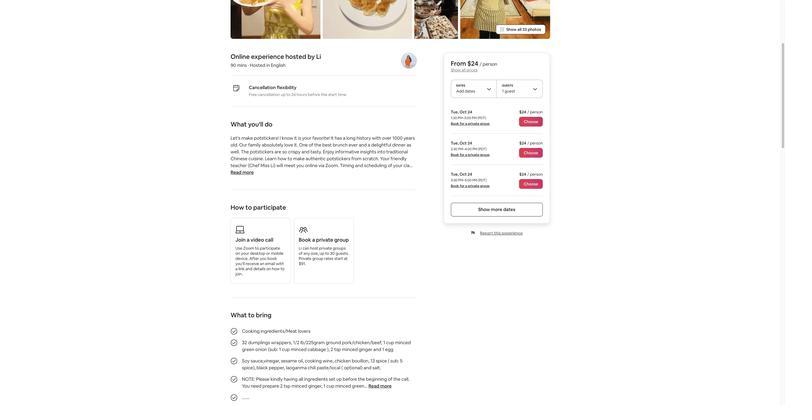 Task type: describe. For each thing, give the bounding box(es) containing it.
to right zoom
[[255, 246, 259, 251]]

how
[[231, 203, 244, 211]]

private
[[299, 256, 312, 261]]

show more dates
[[479, 207, 516, 212]]

24 inside cancellation flexibility free cancellation up to 24 hours before the start time.
[[292, 92, 296, 97]]

show all 33 photos link
[[496, 25, 546, 34]]

chicken
[[335, 358, 351, 364]]

1 vertical spatial your
[[394, 163, 403, 169]]

cooking ingredients/meat lovers
[[242, 328, 311, 334]]

ingredients
[[304, 376, 328, 382]]

your
[[381, 156, 390, 162]]

has
[[335, 135, 342, 141]]

minced up 5
[[395, 340, 411, 346]]

to inside book a private group li can host private groups of any size, up to 30 guests. private group rates start at $91.
[[325, 251, 329, 256]]

call
[[265, 236, 274, 243]]

ground
[[326, 340, 341, 346]]

lb/225gram
[[301, 340, 325, 346]]

1 vertical spatial read
[[369, 383, 380, 389]]

pepper,
[[269, 365, 285, 371]]

flexibility
[[277, 85, 297, 91]]

choose link for tue, oct 24 3:30 pm–5:00 pm (pdt) book for a private group
[[520, 179, 543, 189]]

cancellation flexibility free cancellation up to 24 hours before the start time.
[[249, 85, 347, 97]]

tasty.
[[311, 149, 322, 155]]

private up host
[[316, 236, 334, 243]]

guests
[[503, 84, 514, 87]]

egg
[[385, 346, 394, 352]]

with inside let's make potstickers! i know it is your favorite! it has a long history with over 1000 years old. our family absolutely love it. one of the best brunch ever and a delightful dinner as well. the potstickers are so crispy and tasty. enjoy informative insights into traditional chinese cuisine. learn how to make authentic potstickers from scratch.  your friendly teacher (chef miss li) will meet you online via zoom. timing and scheduling of your cla… read more
[[372, 135, 381, 141]]

informative
[[335, 149, 359, 155]]

groups
[[333, 246, 346, 251]]

will
[[277, 163, 283, 169]]

at
[[344, 256, 348, 261]]

a right the has
[[343, 135, 346, 141]]

oil,
[[298, 358, 304, 364]]

and inside soy sauce,vinegar, sesame oil, cooking wine, chicken bouillon, 13 spice ( sub: 5 spice), black pepper, laoganma chili paste/local ( optional) and salt.
[[364, 365, 372, 371]]

soy
[[242, 358, 250, 364]]

private for tue, oct 24 3:30 pm–5:00 pm (pdt) book for a private group
[[468, 184, 480, 188]]

$24 for tue, oct 24 1:30 pm–3:00 pm (pdt) book for a private group
[[520, 109, 527, 115]]

to inside cancellation flexibility free cancellation up to 24 hours before the start time.
[[287, 92, 291, 97]]

2 horizontal spatial all
[[518, 27, 522, 32]]

can
[[303, 246, 309, 251]]

time.
[[338, 92, 347, 97]]

for for tue, oct 24 1:30 pm–3:00 pm (pdt) book for a private group
[[460, 121, 465, 126]]

best
[[323, 142, 332, 148]]

1 vertical spatial on
[[267, 266, 271, 271]]

and inside "join a video call use zoom to participate on your desktop or mobile device. after you book you'll receive an email with a link and details on how to join."
[[246, 266, 253, 271]]

all inside note: please kindly having all ingredients set up before the beginning of the call. you need prepare 2 tsp minced ginger, 1 cup minced green…
[[299, 376, 303, 382]]

guests.
[[336, 251, 349, 256]]

to right how in the left of the page
[[246, 203, 252, 211]]

note: please kindly having all ingredients set up before the beginning of the call. you need prepare 2 tsp minced ginger, 1 cup minced green…
[[242, 376, 410, 389]]

our
[[239, 142, 247, 148]]

minced up chicken
[[342, 346, 358, 352]]

the left call.
[[394, 376, 401, 382]]

need
[[251, 383, 262, 389]]

$24 for tue, oct 24 2:30 pm–4:00 pm (pdt) book for a private group
[[520, 141, 527, 146]]

a right "join"
[[247, 236, 250, 243]]

the
[[241, 149, 249, 155]]

all inside from $24 / person show all prices
[[462, 67, 466, 73]]

receive
[[246, 261, 259, 266]]

group for tue, oct 24 2:30 pm–4:00 pm (pdt) book for a private group
[[480, 153, 490, 157]]

book for tue, oct 24 3:30 pm–5:00 pm (pdt) book for a private group
[[451, 184, 459, 188]]

2 horizontal spatial cup
[[387, 340, 394, 346]]

one
[[299, 142, 308, 148]]

you
[[242, 383, 250, 389]]

more for show more dates
[[491, 207, 503, 212]]

/ for tue, oct 24 2:30 pm–4:00 pm (pdt) book for a private group
[[528, 141, 530, 146]]

read more button for let's make potstickers! i know it is your favorite! it has a long history with over 1000 years old. our family absolutely love it. one of the best brunch ever and a delightful dinner as well. the potstickers are so crispy and tasty. enjoy informative insights into traditional chinese cuisine. learn how to make authentic potstickers from scratch.  your friendly teacher (chef miss li) will meet you online via zoom. timing and scheduling of your cla…
[[231, 169, 254, 176]]

2 inside note: please kindly having all ingredients set up before the beginning of the call. you need prepare 2 tsp minced ginger, 1 cup minced green…
[[280, 383, 283, 389]]

via
[[319, 163, 325, 169]]

paste/local
[[317, 365, 341, 371]]

traditional
[[387, 149, 408, 155]]

favorite!
[[313, 135, 330, 141]]

to left the bring
[[248, 311, 255, 319]]

),
[[327, 346, 330, 352]]

dates for show more dates
[[504, 207, 516, 212]]

private up rates
[[319, 246, 332, 251]]

1 horizontal spatial (
[[388, 358, 390, 364]]

host
[[310, 246, 319, 251]]

24 for tue, oct 24 2:30 pm–4:00 pm (pdt) book for a private group
[[468, 141, 473, 146]]

(chef
[[248, 163, 260, 169]]

1 horizontal spatial experience
[[502, 230, 523, 236]]

tsp inside 32 dumplings wrappers, 1/2 lb/225gram ground pork/chicken/beef, 1 cup minced green onion (sub: 1 cup minced cabbage ), 2 tsp minced ginger and 1 egg
[[335, 346, 341, 352]]

90
[[231, 62, 236, 68]]

photos
[[528, 27, 542, 32]]

participate inside "join a video call use zoom to participate on your desktop or mobile device. after you book you'll receive an email with a link and details on how to join."
[[260, 246, 280, 251]]

minced down 'set'
[[336, 383, 351, 389]]

brunch
[[333, 142, 348, 148]]

optional)
[[344, 365, 363, 371]]

show inside from $24 / person show all prices
[[451, 67, 461, 73]]

salt.
[[373, 365, 381, 371]]

learn
[[265, 156, 277, 162]]

crispy
[[288, 149, 301, 155]]

pm–3:00
[[458, 116, 472, 120]]

dinner
[[393, 142, 406, 148]]

report
[[480, 230, 494, 236]]

know
[[282, 135, 293, 141]]

1 horizontal spatial make
[[293, 156, 305, 162]]

(pdt) for tue, oct 24 2:30 pm–4:00 pm (pdt) book for a private group
[[478, 147, 487, 151]]

private for tue, oct 24 1:30 pm–3:00 pm (pdt) book for a private group
[[468, 121, 480, 126]]

green…
[[352, 383, 368, 389]]

wrappers,
[[271, 340, 292, 346]]

show for show more dates
[[479, 207, 490, 212]]

of right one
[[309, 142, 314, 148]]

authentic
[[306, 156, 326, 162]]

pm for tue, oct 24 1:30 pm–3:00 pm (pdt) book for a private group
[[472, 116, 477, 120]]

dates
[[457, 84, 466, 87]]

zoom.
[[326, 163, 339, 169]]

old.
[[231, 142, 238, 148]]

an
[[260, 261, 265, 266]]

2 inside 32 dumplings wrappers, 1/2 lb/225gram ground pork/chicken/beef, 1 cup minced green onion (sub: 1 cup minced cabbage ), 2 tsp minced ginger and 1 egg
[[331, 346, 334, 352]]

onion
[[256, 346, 267, 352]]

black
[[257, 365, 268, 371]]

a inside tue, oct 24 2:30 pm–4:00 pm (pdt) book for a private group
[[466, 153, 468, 157]]

24 for tue, oct 24 1:30 pm–3:00 pm (pdt) book for a private group
[[468, 109, 473, 115]]

online
[[305, 163, 318, 169]]

years
[[404, 135, 415, 141]]

24 for tue, oct 24 3:30 pm–5:00 pm (pdt) book for a private group
[[468, 172, 473, 177]]

/ for tue, oct 24 3:30 pm–5:00 pm (pdt) book for a private group
[[528, 172, 530, 177]]

long
[[347, 135, 356, 141]]

pm for tue, oct 24 2:30 pm–4:00 pm (pdt) book for a private group
[[473, 147, 478, 151]]

13
[[371, 358, 375, 364]]

let's make potstickers! i know it is your favorite! it has a long history with over 1000 years old. our family absolutely love it. one of the best brunch ever and a delightful dinner as well. the potstickers are so crispy and tasty. enjoy informative insights into traditional chinese cuisine. learn how to make authentic potstickers from scratch.  your friendly teacher (chef miss li) will meet you online via zoom. timing and scheduling of your cla… read more
[[231, 135, 415, 175]]

so
[[282, 149, 287, 155]]

your inside "join a video call use zoom to participate on your desktop or mobile device. after you book you'll receive an email with a link and details on how to join."
[[241, 251, 249, 256]]

to inside let's make potstickers! i know it is your favorite! it has a long history with over 1000 years old. our family absolutely love it. one of the best brunch ever and a delightful dinner as well. the potstickers are so crispy and tasty. enjoy informative insights into traditional chinese cuisine. learn how to make authentic potstickers from scratch.  your friendly teacher (chef miss li) will meet you online via zoom. timing and scheduling of your cla… read more
[[288, 156, 292, 162]]

1 left egg
[[383, 346, 384, 352]]

30
[[330, 251, 335, 256]]

absolutely
[[262, 142, 284, 148]]

what you'll do
[[231, 120, 273, 128]]

group for tue, oct 24 1:30 pm–3:00 pm (pdt) book for a private group
[[480, 121, 490, 126]]

tue, for tue, oct 24 3:30 pm–5:00 pm (pdt) book for a private group
[[451, 172, 459, 177]]

33
[[523, 27, 527, 32]]

you'll
[[236, 261, 245, 266]]

person inside from $24 / person show all prices
[[483, 61, 498, 67]]

book for tue, oct 24 1:30 pm–3:00 pm (pdt) book for a private group
[[451, 121, 459, 126]]

after
[[250, 256, 259, 261]]

it
[[331, 135, 334, 141]]

it
[[294, 135, 297, 141]]

of inside note: please kindly having all ingredients set up before the beginning of the call. you need prepare 2 tsp minced ginger, 1 cup minced green…
[[388, 376, 393, 382]]

spice
[[376, 358, 387, 364]]

english
[[271, 62, 286, 68]]

kindly
[[271, 376, 283, 382]]

how inside "join a video call use zoom to participate on your desktop or mobile device. after you book you'll receive an email with a link and details on how to join."
[[272, 266, 280, 271]]

sesame
[[281, 358, 297, 364]]

sub:
[[391, 358, 399, 364]]

video
[[251, 236, 264, 243]]

rates
[[324, 256, 334, 261]]

cuisine.
[[249, 156, 264, 162]]

book inside book a private group li can host private groups of any size, up to 30 guests. private group rates start at $91.
[[299, 236, 311, 243]]

are
[[275, 149, 281, 155]]

minced down having
[[292, 383, 307, 389]]

to right the "email"
[[281, 266, 285, 271]]

1:30
[[451, 116, 457, 120]]

book for a private group link for tue, oct 24 2:30 pm–4:00 pm (pdt) book for a private group
[[451, 153, 490, 157]]

the up 'green…'
[[358, 376, 365, 382]]

2:30
[[451, 147, 458, 151]]

1 horizontal spatial potstickers
[[327, 156, 351, 162]]



Task type: locate. For each thing, give the bounding box(es) containing it.
potstickers class image
[[323, 0, 413, 39], [323, 0, 413, 39]]

make down crispy
[[293, 156, 305, 162]]

tue, oct 24 2:30 pm–4:00 pm (pdt) book for a private group
[[451, 141, 490, 157]]

how down book
[[272, 266, 280, 271]]

1 vertical spatial up
[[320, 251, 325, 256]]

1 vertical spatial make
[[293, 156, 305, 162]]

and inside 32 dumplings wrappers, 1/2 lb/225gram ground pork/chicken/beef, 1 cup minced green onion (sub: 1 cup minced cabbage ), 2 tsp minced ginger and 1 egg
[[374, 346, 382, 352]]

0 horizontal spatial more
[[243, 169, 254, 175]]

more inside button
[[381, 383, 392, 389]]

before right hours
[[308, 92, 321, 97]]

show all prices button
[[451, 67, 478, 73]]

0 horizontal spatial you
[[260, 256, 267, 261]]

cabbage
[[308, 346, 326, 352]]

0 vertical spatial (pdt)
[[478, 116, 487, 120]]

read more button for note: please kindly having all ingredients set up before the beginning of the call. you need prepare 2 tsp minced ginger, 1 cup minced green…
[[369, 383, 392, 390]]

minced down the "1/2"
[[291, 346, 307, 352]]

book for a private group link
[[451, 121, 490, 126], [451, 153, 490, 157], [451, 184, 490, 188]]

choose link for tue, oct 24 2:30 pm–4:00 pm (pdt) book for a private group
[[520, 148, 543, 158]]

0 vertical spatial oct
[[460, 109, 467, 115]]

read inside let's make potstickers! i know it is your favorite! it has a long history with over 1000 years old. our family absolutely love it. one of the best brunch ever and a delightful dinner as well. the potstickers are so crispy and tasty. enjoy informative insights into traditional chinese cuisine. learn how to make authentic potstickers from scratch.  your friendly teacher (chef miss li) will meet you online via zoom. timing and scheduling of your cla… read more
[[231, 169, 242, 175]]

up right 'set'
[[337, 376, 342, 382]]

prices
[[467, 67, 478, 73]]

0 vertical spatial for
[[460, 121, 465, 126]]

1000
[[393, 135, 403, 141]]

24 inside tue, oct 24 3:30 pm–5:00 pm (pdt) book for a private group
[[468, 172, 473, 177]]

from
[[352, 156, 362, 162]]

1 inside note: please kindly having all ingredients set up before the beginning of the call. you need prepare 2 tsp minced ginger, 1 cup minced green…
[[324, 383, 326, 389]]

start inside cancellation flexibility free cancellation up to 24 hours before the start time.
[[328, 92, 337, 97]]

1 horizontal spatial before
[[343, 376, 357, 382]]

pm for tue, oct 24 3:30 pm–5:00 pm (pdt) book for a private group
[[473, 178, 478, 183]]

in
[[267, 62, 270, 68]]

24 inside tue, oct 24 1:30 pm–3:00 pm (pdt) book for a private group
[[468, 109, 473, 115]]

for inside tue, oct 24 2:30 pm–4:00 pm (pdt) book for a private group
[[460, 153, 465, 157]]

1 vertical spatial how
[[272, 266, 280, 271]]

up right size,
[[320, 251, 325, 256]]

experience cover photo image
[[231, 0, 321, 39], [231, 0, 321, 39]]

you inside let's make potstickers! i know it is your favorite! it has a long history with over 1000 years old. our family absolutely love it. one of the best brunch ever and a delightful dinner as well. the potstickers are so crispy and tasty. enjoy informative insights into traditional chinese cuisine. learn how to make authentic potstickers from scratch.  your friendly teacher (chef miss li) will meet you online via zoom. timing and scheduling of your cla… read more
[[297, 163, 304, 169]]

and right ginger on the left bottom
[[374, 346, 382, 352]]

and down history in the top left of the page
[[359, 142, 367, 148]]

dates
[[465, 89, 476, 94], [504, 207, 516, 212]]

read down beginning in the bottom of the page
[[369, 383, 380, 389]]

2 vertical spatial (pdt)
[[478, 178, 487, 183]]

1 horizontal spatial with
[[372, 135, 381, 141]]

group inside tue, oct 24 2:30 pm–4:00 pm (pdt) book for a private group
[[480, 153, 490, 157]]

potstickers
[[250, 149, 274, 155], [327, 156, 351, 162]]

pm right 'pm–5:00'
[[473, 178, 478, 183]]

2 choose from the top
[[524, 150, 539, 155]]

1 horizontal spatial your
[[302, 135, 312, 141]]

$24 / person for tue, oct 24 1:30 pm–3:00 pm (pdt) book for a private group
[[520, 109, 543, 115]]

group inside tue, oct 24 1:30 pm–3:00 pm (pdt) book for a private group
[[480, 121, 490, 126]]

the
[[321, 92, 328, 97], [315, 142, 322, 148], [358, 376, 365, 382], [394, 376, 401, 382]]

2 horizontal spatial up
[[337, 376, 342, 382]]

2 for from the top
[[460, 153, 465, 157]]

choose link
[[520, 117, 543, 127], [520, 148, 543, 158], [520, 179, 543, 189]]

3 for from the top
[[460, 184, 465, 188]]

1 vertical spatial before
[[343, 376, 357, 382]]

dates add dates
[[457, 84, 476, 94]]

1 vertical spatial you
[[260, 256, 267, 261]]

1 choose from the top
[[524, 119, 539, 124]]

1 vertical spatial (
[[342, 365, 343, 371]]

bring
[[256, 311, 272, 319]]

1 horizontal spatial you
[[297, 163, 304, 169]]

book inside tue, oct 24 3:30 pm–5:00 pm (pdt) book for a private group
[[451, 184, 459, 188]]

tue, for tue, oct 24 2:30 pm–4:00 pm (pdt) book for a private group
[[451, 141, 459, 146]]

2 vertical spatial pm
[[473, 178, 478, 183]]

1 horizontal spatial tsp
[[335, 346, 341, 352]]

oct up 'pm–5:00'
[[460, 172, 467, 177]]

set
[[329, 376, 336, 382]]

(
[[388, 358, 390, 364], [342, 365, 343, 371]]

pm right pm–3:00
[[472, 116, 477, 120]]

private down pm–4:00
[[468, 153, 480, 157]]

person for tue, oct 24 2:30 pm–4:00 pm (pdt) book for a private group
[[530, 141, 543, 146]]

oct for tue, oct 24 3:30 pm–5:00 pm (pdt) book for a private group
[[460, 172, 467, 177]]

miss
[[261, 163, 270, 169]]

book for a private group link for tue, oct 24 1:30 pm–3:00 pm (pdt) book for a private group
[[451, 121, 490, 126]]

3 choose from the top
[[524, 181, 539, 187]]

how up will
[[278, 156, 287, 162]]

2 vertical spatial oct
[[460, 172, 467, 177]]

0 vertical spatial your
[[302, 135, 312, 141]]

0 vertical spatial cup
[[387, 340, 394, 346]]

0 vertical spatial pm
[[472, 116, 477, 120]]

a inside tue, oct 24 1:30 pm–3:00 pm (pdt) book for a private group
[[466, 121, 468, 126]]

spice),
[[242, 365, 256, 371]]

scratch.
[[363, 156, 380, 162]]

private inside tue, oct 24 3:30 pm–5:00 pm (pdt) book for a private group
[[468, 184, 480, 188]]

0 horizontal spatial on
[[236, 251, 240, 256]]

0 vertical spatial on
[[236, 251, 240, 256]]

up inside note: please kindly having all ingredients set up before the beginning of the call. you need prepare 2 tsp minced ginger, 1 cup minced green…
[[337, 376, 342, 382]]

what for what you'll do
[[231, 120, 247, 128]]

choose link for tue, oct 24 1:30 pm–3:00 pm (pdt) book for a private group
[[520, 117, 543, 127]]

your left after
[[241, 251, 249, 256]]

online experience hosted by li 90 mins · hosted in english
[[231, 53, 321, 68]]

book inside tue, oct 24 2:30 pm–4:00 pm (pdt) book for a private group
[[451, 153, 459, 157]]

0 horizontal spatial your
[[241, 251, 249, 256]]

0 horizontal spatial dates
[[465, 89, 476, 94]]

potstickers up zoom.
[[327, 156, 351, 162]]

for inside tue, oct 24 3:30 pm–5:00 pm (pdt) book for a private group
[[460, 184, 465, 188]]

wine,
[[323, 358, 334, 364]]

1 inside guests 1 guest
[[503, 89, 504, 94]]

0 horizontal spatial (
[[342, 365, 343, 371]]

$24 / person for tue, oct 24 2:30 pm–4:00 pm (pdt) book for a private group
[[520, 141, 543, 146]]

2 vertical spatial tue,
[[451, 172, 459, 177]]

private for tue, oct 24 2:30 pm–4:00 pm (pdt) book for a private group
[[468, 153, 480, 157]]

1 vertical spatial with
[[276, 261, 284, 266]]

show left prices
[[451, 67, 461, 73]]

person for tue, oct 24 3:30 pm–5:00 pm (pdt) book for a private group
[[530, 172, 543, 177]]

ingredients/meat
[[261, 328, 297, 334]]

you
[[297, 163, 304, 169], [260, 256, 267, 261]]

a left the link
[[236, 266, 238, 271]]

1 horizontal spatial all
[[462, 67, 466, 73]]

book for a private group link for tue, oct 24 3:30 pm–5:00 pm (pdt) book for a private group
[[451, 184, 490, 188]]

with right the "email"
[[276, 261, 284, 266]]

·
[[248, 62, 249, 68]]

oct up pm–3:00
[[460, 109, 467, 115]]

1 horizontal spatial cup
[[327, 383, 335, 389]]

you inside "join a video call use zoom to participate on your desktop or mobile device. after you book you'll receive an email with a link and details on how to join."
[[260, 256, 267, 261]]

1 for from the top
[[460, 121, 465, 126]]

$24 / person for tue, oct 24 3:30 pm–5:00 pm (pdt) book for a private group
[[520, 172, 543, 177]]

0 vertical spatial read more button
[[231, 169, 254, 176]]

choose for tue, oct 24 2:30 pm–4:00 pm (pdt) book for a private group
[[524, 150, 539, 155]]

a down pm–4:00
[[466, 153, 468, 157]]

private inside tue, oct 24 1:30 pm–3:00 pm (pdt) book for a private group
[[468, 121, 480, 126]]

1 vertical spatial potstickers
[[327, 156, 351, 162]]

book inside tue, oct 24 1:30 pm–3:00 pm (pdt) book for a private group
[[451, 121, 459, 126]]

of down your
[[388, 163, 393, 169]]

1 $24 / person from the top
[[520, 109, 543, 115]]

24 left hours
[[292, 92, 296, 97]]

and down from
[[355, 163, 363, 169]]

private down pm–3:00
[[468, 121, 480, 126]]

pm inside tue, oct 24 2:30 pm–4:00 pm (pdt) book for a private group
[[473, 147, 478, 151]]

2 vertical spatial up
[[337, 376, 342, 382]]

32
[[242, 340, 247, 346]]

2 vertical spatial all
[[299, 376, 303, 382]]

cup inside note: please kindly having all ingredients set up before the beginning of the call. you need prepare 2 tsp minced ginger, 1 cup minced green…
[[327, 383, 335, 389]]

what up cooking
[[231, 311, 247, 319]]

soy sauce,vinegar, sesame oil, cooking wine, chicken bouillon, 13 spice ( sub: 5 spice), black pepper, laoganma chili paste/local ( optional) and salt.
[[242, 358, 403, 371]]

choose for tue, oct 24 3:30 pm–5:00 pm (pdt) book for a private group
[[524, 181, 539, 187]]

0 vertical spatial tsp
[[335, 346, 341, 352]]

1 what from the top
[[231, 120, 247, 128]]

0 horizontal spatial show
[[451, 67, 461, 73]]

before inside note: please kindly having all ingredients set up before the beginning of the call. you need prepare 2 tsp minced ginger, 1 cup minced green…
[[343, 376, 357, 382]]

from $24 / person show all prices
[[451, 59, 498, 73]]

potstickers up cuisine.
[[250, 149, 274, 155]]

email
[[265, 261, 275, 266]]

/ inside from $24 / person show all prices
[[480, 61, 482, 67]]

pork/chicken/beef,
[[342, 340, 383, 346]]

book
[[451, 121, 459, 126], [451, 153, 459, 157], [451, 184, 459, 188], [299, 236, 311, 243]]

(sub:
[[268, 346, 278, 352]]

more
[[243, 169, 254, 175], [491, 207, 503, 212], [381, 383, 392, 389]]

show up report
[[479, 207, 490, 212]]

0 horizontal spatial tsp
[[284, 383, 291, 389]]

2 down kindly
[[280, 383, 283, 389]]

cup down 'set'
[[327, 383, 335, 389]]

book for a private group link down pm–4:00
[[451, 153, 490, 157]]

desktop
[[250, 251, 266, 256]]

what up let's
[[231, 120, 247, 128]]

to left the 30
[[325, 251, 329, 256]]

0 vertical spatial make
[[242, 135, 253, 141]]

(pdt) for tue, oct 24 1:30 pm–3:00 pm (pdt) book for a private group
[[478, 116, 487, 120]]

more inside let's make potstickers! i know it is your favorite! it has a long history with over 1000 years old. our family absolutely love it. one of the best brunch ever and a delightful dinner as well. the potstickers are so crispy and tasty. enjoy informative insights into traditional chinese cuisine. learn how to make authentic potstickers from scratch.  your friendly teacher (chef miss li) will meet you online via zoom. timing and scheduling of your cla… read more
[[243, 169, 254, 175]]

group inside tue, oct 24 3:30 pm–5:00 pm (pdt) book for a private group
[[480, 184, 490, 188]]

well.
[[231, 149, 240, 155]]

tsp down ground
[[335, 346, 341, 352]]

tsp down having
[[284, 383, 291, 389]]

1 vertical spatial cup
[[282, 346, 290, 352]]

private inside tue, oct 24 2:30 pm–4:00 pm (pdt) book for a private group
[[468, 153, 480, 157]]

pm right pm–4:00
[[473, 147, 478, 151]]

timing
[[340, 163, 354, 169]]

$91.
[[299, 261, 306, 266]]

1 horizontal spatial read more button
[[369, 383, 392, 390]]

3 tue, from the top
[[451, 172, 459, 177]]

0 horizontal spatial cup
[[282, 346, 290, 352]]

up down flexibility
[[281, 92, 286, 97]]

1 vertical spatial (pdt)
[[478, 147, 487, 151]]

more up report this experience button
[[491, 207, 503, 212]]

by li
[[308, 53, 321, 61]]

0 horizontal spatial experience
[[251, 53, 284, 61]]

0 horizontal spatial read
[[231, 169, 242, 175]]

1 vertical spatial for
[[460, 153, 465, 157]]

of up read more
[[388, 376, 393, 382]]

choose
[[524, 119, 539, 124], [524, 150, 539, 155], [524, 181, 539, 187]]

a down pm–3:00
[[466, 121, 468, 126]]

1 vertical spatial what
[[231, 311, 247, 319]]

experience up in
[[251, 53, 284, 61]]

how inside let's make potstickers! i know it is your favorite! it has a long history with over 1000 years old. our family absolutely love it. one of the best brunch ever and a delightful dinner as well. the potstickers are so crispy and tasty. enjoy informative insights into traditional chinese cuisine. learn how to make authentic potstickers from scratch.  your friendly teacher (chef miss li) will meet you online via zoom. timing and scheduling of your cla… read more
[[278, 156, 287, 162]]

your right is
[[302, 135, 312, 141]]

1 vertical spatial book for a private group link
[[451, 153, 490, 157]]

0 vertical spatial $24 / person
[[520, 109, 543, 115]]

what
[[231, 120, 247, 128], [231, 311, 247, 319]]

1 vertical spatial all
[[462, 67, 466, 73]]

cancellation
[[258, 92, 280, 97]]

oct for tue, oct 24 1:30 pm–3:00 pm (pdt) book for a private group
[[460, 109, 467, 115]]

1 vertical spatial choose link
[[520, 148, 543, 158]]

what for what to bring
[[231, 311, 247, 319]]

chili
[[308, 365, 316, 371]]

(pdt) for tue, oct 24 3:30 pm–5:00 pm (pdt) book for a private group
[[478, 178, 487, 183]]

(pdt) right 'pm–5:00'
[[478, 178, 487, 183]]

0 vertical spatial show
[[507, 27, 517, 32]]

and down the 13
[[364, 365, 372, 371]]

learn more about the host, li. image
[[401, 53, 417, 69], [401, 53, 417, 69]]

before inside cancellation flexibility free cancellation up to 24 hours before the start time.
[[308, 92, 321, 97]]

0 horizontal spatial make
[[242, 135, 253, 141]]

tue, up 2:30
[[451, 141, 459, 146]]

0 horizontal spatial 2
[[280, 383, 283, 389]]

of inside book a private group li can host private groups of any size, up to 30 guests. private group rates start at $91.
[[299, 251, 303, 256]]

a inside book a private group li can host private groups of any size, up to 30 guests. private group rates start at $91.
[[312, 236, 315, 243]]

dates inside the dates add dates
[[465, 89, 476, 94]]

on
[[236, 251, 240, 256], [267, 266, 271, 271]]

1 left guest
[[503, 89, 504, 94]]

pm inside tue, oct 24 1:30 pm–3:00 pm (pdt) book for a private group
[[472, 116, 477, 120]]

2 book for a private group link from the top
[[451, 153, 490, 157]]

for down pm–3:00
[[460, 121, 465, 126]]

tue, oct 24 1:30 pm–3:00 pm (pdt) book for a private group
[[451, 109, 490, 126]]

for for tue, oct 24 3:30 pm–5:00 pm (pdt) book for a private group
[[460, 184, 465, 188]]

to
[[287, 92, 291, 97], [288, 156, 292, 162], [246, 203, 252, 211], [255, 246, 259, 251], [325, 251, 329, 256], [281, 266, 285, 271], [248, 311, 255, 319]]

1 horizontal spatial on
[[267, 266, 271, 271]]

into
[[378, 149, 386, 155]]

read more
[[369, 383, 392, 389]]

tue, up 1:30
[[451, 109, 459, 115]]

1 vertical spatial show
[[451, 67, 461, 73]]

book down 2:30
[[451, 153, 459, 157]]

show left 33
[[507, 27, 517, 32]]

0 vertical spatial how
[[278, 156, 287, 162]]

before for up
[[343, 376, 357, 382]]

24
[[292, 92, 296, 97], [468, 109, 473, 115], [468, 141, 473, 146], [468, 172, 473, 177]]

1
[[503, 89, 504, 94], [384, 340, 386, 346], [279, 346, 281, 352], [383, 346, 384, 352], [324, 383, 326, 389]]

bouillon,
[[352, 358, 370, 364]]

1 vertical spatial more
[[491, 207, 503, 212]]

1 vertical spatial choose
[[524, 150, 539, 155]]

for down 'pm–5:00'
[[460, 184, 465, 188]]

1 choose link from the top
[[520, 117, 543, 127]]

more down (chef
[[243, 169, 254, 175]]

0 horizontal spatial read more button
[[231, 169, 254, 176]]

a
[[466, 121, 468, 126], [343, 135, 346, 141], [368, 142, 371, 148], [466, 153, 468, 157], [466, 184, 468, 188], [247, 236, 250, 243], [312, 236, 315, 243], [236, 266, 238, 271]]

start left time.
[[328, 92, 337, 97]]

2 oct from the top
[[460, 141, 467, 146]]

book down "3:30"
[[451, 184, 459, 188]]

participate
[[253, 203, 286, 211], [260, 246, 280, 251]]

1 vertical spatial participate
[[260, 246, 280, 251]]

tue, inside tue, oct 24 3:30 pm–5:00 pm (pdt) book for a private group
[[451, 172, 459, 177]]

read more button down beginning in the bottom of the page
[[369, 383, 392, 390]]

before for hours
[[308, 92, 321, 97]]

having
[[284, 376, 298, 382]]

0 vertical spatial tue,
[[451, 109, 459, 115]]

0 vertical spatial all
[[518, 27, 522, 32]]

dates up report this experience
[[504, 207, 516, 212]]

2 $24 / person from the top
[[520, 141, 543, 146]]

more for read more
[[381, 383, 392, 389]]

tue, up "3:30"
[[451, 172, 459, 177]]

1 up egg
[[384, 340, 386, 346]]

1 horizontal spatial dates
[[504, 207, 516, 212]]

all right having
[[299, 376, 303, 382]]

cup
[[387, 340, 394, 346], [282, 346, 290, 352], [327, 383, 335, 389]]

oct inside tue, oct 24 1:30 pm–3:00 pm (pdt) book for a private group
[[460, 109, 467, 115]]

this
[[494, 230, 501, 236]]

2 vertical spatial choose link
[[520, 179, 543, 189]]

any
[[304, 251, 310, 256]]

oct for tue, oct 24 2:30 pm–4:00 pm (pdt) book for a private group
[[460, 141, 467, 146]]

ginger
[[359, 346, 373, 352]]

1 vertical spatial tsp
[[284, 383, 291, 389]]

up inside book a private group li can host private groups of any size, up to 30 guests. private group rates start at $91.
[[320, 251, 325, 256]]

ever
[[349, 142, 358, 148]]

1 horizontal spatial more
[[381, 383, 392, 389]]

book for a private group link down 'pm–5:00'
[[451, 184, 490, 188]]

cup up egg
[[387, 340, 394, 346]]

on up you'll
[[236, 251, 240, 256]]

ginger,
[[308, 383, 323, 389]]

3 choose link from the top
[[520, 179, 543, 189]]

excellent kiddo students in italy image
[[415, 0, 458, 39], [415, 0, 458, 39]]

0 vertical spatial experience
[[251, 53, 284, 61]]

0 vertical spatial up
[[281, 92, 286, 97]]

on right an
[[267, 266, 271, 271]]

1 horizontal spatial up
[[320, 251, 325, 256]]

the left time.
[[321, 92, 328, 97]]

1 horizontal spatial show
[[479, 207, 490, 212]]

2 what from the top
[[231, 311, 247, 319]]

0 vertical spatial before
[[308, 92, 321, 97]]

insights
[[360, 149, 377, 155]]

sauce,vinegar,
[[251, 358, 280, 364]]

show for show all 33 photos
[[507, 27, 517, 32]]

2 horizontal spatial your
[[394, 163, 403, 169]]

2 vertical spatial book for a private group link
[[451, 184, 490, 188]]

person for tue, oct 24 1:30 pm–3:00 pm (pdt) book for a private group
[[530, 109, 543, 115]]

/ for tue, oct 24 1:30 pm–3:00 pm (pdt) book for a private group
[[528, 109, 530, 115]]

experience right this
[[502, 230, 523, 236]]

private down 'pm–5:00'
[[468, 184, 480, 188]]

(pdt) inside tue, oct 24 3:30 pm–5:00 pm (pdt) book for a private group
[[478, 178, 487, 183]]

0 horizontal spatial up
[[281, 92, 286, 97]]

1 right ginger,
[[324, 383, 326, 389]]

oct inside tue, oct 24 3:30 pm–5:00 pm (pdt) book for a private group
[[460, 172, 467, 177]]

how
[[278, 156, 287, 162], [272, 266, 280, 271]]

(pdt) inside tue, oct 24 1:30 pm–3:00 pm (pdt) book for a private group
[[478, 116, 487, 120]]

how to participate
[[231, 203, 286, 211]]

make up our
[[242, 135, 253, 141]]

your down friendly
[[394, 163, 403, 169]]

1 vertical spatial experience
[[502, 230, 523, 236]]

or
[[266, 251, 270, 256]]

1 vertical spatial oct
[[460, 141, 467, 146]]

a up insights
[[368, 142, 371, 148]]

0 vertical spatial start
[[328, 92, 337, 97]]

2 right "),"
[[331, 346, 334, 352]]

for inside tue, oct 24 1:30 pm–3:00 pm (pdt) book for a private group
[[460, 121, 465, 126]]

private
[[468, 121, 480, 126], [468, 153, 480, 157], [468, 184, 480, 188], [316, 236, 334, 243], [319, 246, 332, 251]]

0 vertical spatial you
[[297, 163, 304, 169]]

for down pm–4:00
[[460, 153, 465, 157]]

24 up 'pm–5:00'
[[468, 172, 473, 177]]

1 oct from the top
[[460, 109, 467, 115]]

2 choose link from the top
[[520, 148, 543, 158]]

( down chicken
[[342, 365, 343, 371]]

with inside "join a video call use zoom to participate on your desktop or mobile device. after you book you'll receive an email with a link and details on how to join."
[[276, 261, 284, 266]]

book down 1:30
[[451, 121, 459, 126]]

a down 'pm–5:00'
[[466, 184, 468, 188]]

3 $24 / person from the top
[[520, 172, 543, 177]]

2 vertical spatial show
[[479, 207, 490, 212]]

before down optional)
[[343, 376, 357, 382]]

3 book for a private group link from the top
[[451, 184, 490, 188]]

and down one
[[302, 149, 310, 155]]

li
[[299, 246, 302, 251]]

book for tue, oct 24 2:30 pm–4:00 pm (pdt) book for a private group
[[451, 153, 459, 157]]

choose for tue, oct 24 1:30 pm–3:00 pm (pdt) book for a private group
[[524, 119, 539, 124]]

all
[[518, 27, 522, 32], [462, 67, 466, 73], [299, 376, 303, 382]]

( left sub:
[[388, 358, 390, 364]]

$24 inside from $24 / person show all prices
[[468, 59, 479, 67]]

the inside cancellation flexibility free cancellation up to 24 hours before the start time.
[[321, 92, 328, 97]]

0 vertical spatial participate
[[253, 203, 286, 211]]

to up meet
[[288, 156, 292, 162]]

i
[[280, 135, 281, 141]]

2 vertical spatial more
[[381, 383, 392, 389]]

2 tue, from the top
[[451, 141, 459, 146]]

dates right 'add'
[[465, 89, 476, 94]]

cooking
[[242, 328, 260, 334]]

cla…
[[404, 163, 413, 169]]

is
[[298, 135, 301, 141]]

1 vertical spatial pm
[[473, 147, 478, 151]]

oct inside tue, oct 24 2:30 pm–4:00 pm (pdt) book for a private group
[[460, 141, 467, 146]]

1 vertical spatial $24 / person
[[520, 141, 543, 146]]

pm inside tue, oct 24 3:30 pm–5:00 pm (pdt) book for a private group
[[473, 178, 478, 183]]

start inside book a private group li can host private groups of any size, up to 30 guests. private group rates start at $91.
[[335, 256, 343, 261]]

1 book for a private group link from the top
[[451, 121, 490, 126]]

1 vertical spatial dates
[[504, 207, 516, 212]]

2 vertical spatial $24 / person
[[520, 172, 543, 177]]

beginning
[[366, 376, 387, 382]]

(pdt) inside tue, oct 24 2:30 pm–4:00 pm (pdt) book for a private group
[[478, 147, 487, 151]]

workday team building image
[[461, 0, 551, 39], [461, 0, 551, 39]]

experience inside online experience hosted by li 90 mins · hosted in english
[[251, 53, 284, 61]]

a inside tue, oct 24 3:30 pm–5:00 pm (pdt) book for a private group
[[466, 184, 468, 188]]

read down teacher
[[231, 169, 242, 175]]

$24 for tue, oct 24 3:30 pm–5:00 pm (pdt) book for a private group
[[520, 172, 527, 177]]

up inside cancellation flexibility free cancellation up to 24 hours before the start time.
[[281, 92, 286, 97]]

of left 'any'
[[299, 251, 303, 256]]

a up host
[[312, 236, 315, 243]]

24 inside tue, oct 24 2:30 pm–4:00 pm (pdt) book for a private group
[[468, 141, 473, 146]]

read more button down teacher
[[231, 169, 254, 176]]

2 horizontal spatial more
[[491, 207, 503, 212]]

tue, inside tue, oct 24 1:30 pm–3:00 pm (pdt) book for a private group
[[451, 109, 459, 115]]

details
[[254, 266, 266, 271]]

the inside let's make potstickers! i know it is your favorite! it has a long history with over 1000 years old. our family absolutely love it. one of the best brunch ever and a delightful dinner as well. the potstickers are so crispy and tasty. enjoy informative insights into traditional chinese cuisine. learn how to make authentic potstickers from scratch.  your friendly teacher (chef miss li) will meet you online via zoom. timing and scheduling of your cla… read more
[[315, 142, 322, 148]]

1 vertical spatial read more button
[[369, 383, 392, 390]]

history
[[357, 135, 371, 141]]

0 horizontal spatial potstickers
[[250, 149, 274, 155]]

dates for dates add dates
[[465, 89, 476, 94]]

teacher
[[231, 163, 247, 169]]

3 oct from the top
[[460, 172, 467, 177]]

start left at
[[335, 256, 343, 261]]

for for tue, oct 24 2:30 pm–4:00 pm (pdt) book for a private group
[[460, 153, 465, 157]]

tsp
[[335, 346, 341, 352], [284, 383, 291, 389]]

minced
[[395, 340, 411, 346], [291, 346, 307, 352], [342, 346, 358, 352], [292, 383, 307, 389], [336, 383, 351, 389]]

tsp inside note: please kindly having all ingredients set up before the beginning of the call. you need prepare 2 tsp minced ginger, 1 cup minced green…
[[284, 383, 291, 389]]

hours
[[297, 92, 307, 97]]

tue, for tue, oct 24 1:30 pm–3:00 pm (pdt) book for a private group
[[451, 109, 459, 115]]

to down flexibility
[[287, 92, 291, 97]]

delightful
[[372, 142, 392, 148]]

0 vertical spatial potstickers
[[250, 149, 274, 155]]

tue, inside tue, oct 24 2:30 pm–4:00 pm (pdt) book for a private group
[[451, 141, 459, 146]]

all left prices
[[462, 67, 466, 73]]

1 right "(sub:"
[[279, 346, 281, 352]]

group for tue, oct 24 3:30 pm–5:00 pm (pdt) book for a private group
[[480, 184, 490, 188]]

0 vertical spatial read
[[231, 169, 242, 175]]

0 vertical spatial more
[[243, 169, 254, 175]]

and
[[359, 142, 367, 148], [302, 149, 310, 155], [355, 163, 363, 169], [246, 266, 253, 271], [374, 346, 382, 352], [364, 365, 372, 371]]

more down beginning in the bottom of the page
[[381, 383, 392, 389]]

2 vertical spatial cup
[[327, 383, 335, 389]]

1 tue, from the top
[[451, 109, 459, 115]]



Task type: vqa. For each thing, say whether or not it's contained in the screenshot.
your in the the Join a video call Use Zoom to participate on your desktop or mobile device. After you book you'll receive an email with a link and details on how to join.
yes



